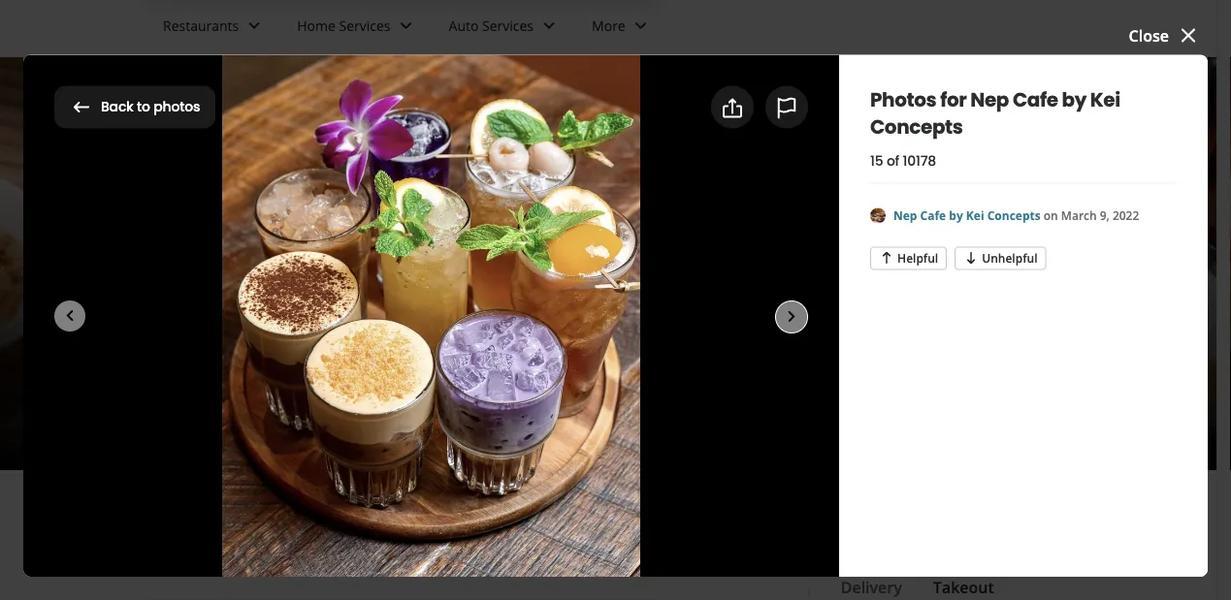 Task type: vqa. For each thing, say whether or not it's contained in the screenshot.
'Previous photo'
yes



Task type: describe. For each thing, give the bounding box(es) containing it.
of
[[887, 152, 900, 171]]

nep cafe by kei concepts on march 9, 2022
[[894, 208, 1140, 224]]

Search photos text field
[[860, 88, 1177, 127]]

previous photo image
[[58, 304, 82, 328]]

tab list containing food (7590)
[[54, 160, 763, 199]]

back
[[101, 98, 134, 117]]

march
[[1062, 208, 1097, 224]]

nep cafe by kei concepts
[[177, 259, 781, 324]]

tab list containing delivery
[[826, 577, 1010, 601]]

1 horizontal spatial photos for nep cafe by kei concepts
[[871, 86, 1121, 140]]

16 nothelpful v2 image
[[964, 250, 980, 266]]

concepts inside 'photos for nep cafe by kei concepts'
[[871, 113, 963, 140]]

brunch
[[421, 374, 478, 395]]

4.4 star rating image
[[177, 327, 347, 358]]

24 save outline v2 image
[[516, 519, 539, 543]]

to
[[137, 98, 150, 117]]

pm
[[333, 409, 356, 430]]

drink
[[295, 161, 337, 182]]

restaurants link
[[148, 0, 282, 56]]

open
[[177, 409, 217, 430]]

food (7590)
[[178, 161, 264, 182]]

2022
[[1113, 208, 1140, 224]]

24 chevron down v2 image for more
[[630, 14, 653, 37]]

outside
[[417, 161, 476, 182]]

0 vertical spatial 24 share v2 image
[[721, 97, 744, 120]]

see
[[619, 412, 639, 428]]

add photo
[[279, 520, 359, 542]]

updated
[[441, 409, 504, 430]]

reviews)
[[434, 332, 496, 352]]

photos inside 'photos for nep cafe by kei concepts'
[[871, 86, 937, 113]]

home services link
[[282, 0, 433, 56]]

outside (155)
[[417, 161, 516, 182]]

breakfast & brunch , cafes , vietnamese
[[326, 374, 628, 395]]

24 flag v2 image
[[776, 97, 799, 120]]

8:00
[[225, 409, 256, 430]]

(155)
[[480, 161, 516, 182]]

helpful button
[[871, 247, 948, 270]]

close
[[1129, 25, 1170, 46]]

unhelpful
[[983, 250, 1038, 266]]

cafes link
[[486, 374, 528, 395]]

4.4
[[359, 332, 381, 352]]

auto
[[449, 16, 479, 35]]

16 helpful v2 image
[[879, 250, 895, 266]]

15
[[871, 152, 884, 171]]

0 horizontal spatial for
[[153, 88, 191, 126]]

order food
[[826, 526, 931, 553]]

(2,597 reviews) link
[[385, 332, 496, 352]]

10178
[[903, 152, 937, 171]]

share
[[431, 520, 475, 542]]

24 add v2 image
[[626, 519, 649, 543]]

restaurants
[[163, 16, 239, 35]]

0 horizontal spatial photos
[[54, 88, 148, 126]]

back to photos
[[101, 98, 200, 117]]

(153)
[[596, 161, 633, 182]]

home
[[297, 16, 336, 35]]

hours
[[642, 412, 675, 428]]

3
[[508, 409, 517, 430]]

weeks
[[521, 409, 568, 430]]

1 horizontal spatial for
[[941, 86, 967, 113]]

inside (153)
[[547, 161, 633, 182]]

photo of nep cafe by kei concepts - fountain valley, ca, us. avocado marble milk image
[[48, 57, 323, 471]]

delivery
[[841, 578, 903, 598]]

more link
[[577, 0, 668, 56]]

photo of nep cafe by kei concepts - fountain valley, ca, us. coffee flan image
[[0, 57, 48, 471]]

unhelpful button
[[955, 247, 1047, 270]]



Task type: locate. For each thing, give the bounding box(es) containing it.
1 horizontal spatial tab list
[[826, 577, 1010, 601]]

business categories element
[[148, 0, 1178, 56]]

photo
[[314, 520, 359, 542]]

1 vertical spatial add
[[279, 520, 310, 542]]

1 horizontal spatial photos
[[779, 96, 832, 118]]

auto services link
[[433, 0, 577, 56]]

24 chevron down v2 image
[[395, 14, 418, 37], [538, 14, 561, 37], [630, 14, 653, 37]]

cafes
[[486, 374, 528, 395]]

0 horizontal spatial ,
[[478, 374, 482, 395]]

ago
[[572, 409, 599, 430]]

close button
[[1129, 23, 1201, 47]]

save button
[[500, 510, 601, 552]]

see hours link
[[610, 409, 683, 432]]

1 services from the left
[[339, 16, 391, 35]]

2 services from the left
[[482, 16, 534, 35]]

0 horizontal spatial tab list
[[54, 160, 763, 199]]

add photo link
[[231, 510, 376, 552]]

services right the home
[[339, 16, 391, 35]]

1 horizontal spatial food
[[884, 526, 931, 553]]

1 horizontal spatial add
[[743, 96, 775, 118]]

helpful
[[898, 250, 939, 266]]

1 horizontal spatial ,
[[528, 374, 532, 395]]

24 share v2 image left the share
[[400, 519, 423, 543]]

, left cafes link
[[478, 374, 482, 395]]

16 info v2 image
[[368, 411, 384, 426]]

food inside tab list
[[178, 161, 215, 182]]

24 chevron down v2 image for home services
[[395, 14, 418, 37]]

food right the order
[[884, 526, 931, 553]]

24 share v2 image left the 24 flag v2 "image"
[[721, 97, 744, 120]]

more
[[592, 16, 626, 35]]

services right auto
[[482, 16, 534, 35]]

photos for nep cafe by kei concepts up 10178
[[871, 86, 1121, 140]]

share button
[[383, 510, 492, 552]]

concepts
[[414, 88, 545, 126], [871, 113, 963, 140], [988, 208, 1041, 224], [554, 259, 781, 324]]

order
[[826, 526, 881, 553]]

services for auto services
[[482, 16, 534, 35]]

by
[[1062, 86, 1087, 113], [326, 88, 361, 126], [950, 208, 964, 224], [401, 259, 461, 324]]

food left (7590)
[[178, 161, 215, 182]]

services for home services
[[339, 16, 391, 35]]

add for add photos
[[743, 96, 775, 118]]

add photos link
[[696, 86, 848, 129]]

1 horizontal spatial services
[[482, 16, 534, 35]]

24 chevron down v2 image inside home services link
[[395, 14, 418, 37]]

0 horizontal spatial photos for nep cafe by kei concepts
[[54, 88, 545, 126]]

see hours
[[619, 412, 675, 428]]

food
[[178, 161, 215, 182], [884, 526, 931, 553]]

1 horizontal spatial photos
[[871, 86, 937, 113]]

tab list
[[54, 160, 763, 199], [826, 577, 1010, 601]]

24 chevron down v2 image right the more
[[630, 14, 653, 37]]

24 chevron down v2 image inside more link
[[630, 14, 653, 37]]

24 chevron down v2 image for auto services
[[538, 14, 561, 37]]

updates from this business element
[[53, 583, 778, 601]]

cafe inside 'photos for nep cafe by kei concepts'
[[1013, 86, 1059, 113]]

1 vertical spatial tab list
[[826, 577, 1010, 601]]

photos
[[779, 96, 832, 118], [154, 98, 200, 117]]

2 , from the left
[[528, 374, 532, 395]]

add photos
[[743, 96, 832, 118]]

24 arrow left v2 image
[[70, 96, 93, 119]]

0 horizontal spatial photos
[[154, 98, 200, 117]]

add right '24 camera v2' image
[[279, 520, 310, 542]]

24 chevron down v2 image
[[243, 14, 266, 37]]

,
[[478, 374, 482, 395], [528, 374, 532, 395]]

photos right to
[[154, 98, 200, 117]]

photo of nep cafe by kei concepts - fountain valley, ca, us. ube colada image
[[323, 57, 654, 471]]

vietnamese link
[[536, 374, 628, 395]]

for
[[941, 86, 967, 113], [153, 88, 191, 126]]

home services
[[297, 16, 391, 35]]

nep
[[971, 86, 1010, 113], [196, 88, 251, 126], [894, 208, 918, 224], [177, 259, 271, 324]]

1 , from the left
[[478, 374, 482, 395]]

-
[[289, 409, 294, 430]]

0 horizontal spatial add
[[279, 520, 310, 542]]

photo of nep cafe by kei concepts - fountain valley, ca, us. beef tongue fried rice image
[[654, 57, 930, 471]]

on
[[1044, 208, 1059, 224]]

3:00
[[298, 409, 329, 430]]

(2,597
[[385, 332, 430, 352]]

cafe
[[1013, 86, 1059, 113], [256, 88, 320, 126], [921, 208, 947, 224], [280, 259, 391, 324]]

0 horizontal spatial food
[[178, 161, 215, 182]]

kei inside 'photos for nep cafe by kei concepts'
[[1091, 86, 1121, 113]]

previous image
[[27, 248, 50, 271]]

24 chevron down v2 image left auto
[[395, 14, 418, 37]]

1 horizontal spatial 24 share v2 image
[[721, 97, 744, 120]]

save
[[547, 520, 585, 542]]

1 vertical spatial 24 share v2 image
[[400, 519, 423, 543]]

photos for nep cafe by kei concepts up drink
[[54, 88, 545, 126]]

hours updated 3 weeks ago
[[391, 409, 599, 430]]

inside
[[547, 161, 592, 182]]

services
[[339, 16, 391, 35], [482, 16, 534, 35]]

claimed
[[196, 374, 257, 395]]

vietnamese
[[536, 374, 628, 395]]

24 chevron down v2 image right auto services
[[538, 14, 561, 37]]

15 of 10178
[[871, 152, 937, 171]]

4.4 (2,597 reviews)
[[359, 332, 496, 352]]

1 horizontal spatial 24 chevron down v2 image
[[538, 14, 561, 37]]

add for add photo
[[279, 520, 310, 542]]

photo of nep cafe by kei concepts - fountain valley, ca, us. bánh mì chảo image
[[930, 57, 1232, 471]]

nep cafe by kei concepts link
[[894, 208, 1044, 224]]

$$
[[283, 374, 300, 395]]

breakfast & brunch link
[[326, 374, 478, 395]]

breakfast
[[326, 374, 402, 395]]

auto services
[[449, 16, 534, 35]]

24 camera v2 image
[[248, 519, 271, 543]]

0 vertical spatial food
[[178, 161, 215, 182]]

photos inside button
[[154, 98, 200, 117]]

3 24 chevron down v2 image from the left
[[630, 14, 653, 37]]

24 add photo v2 image
[[712, 96, 736, 119]]

0 horizontal spatial 24 chevron down v2 image
[[395, 14, 418, 37]]

2 horizontal spatial 24 chevron down v2 image
[[630, 14, 653, 37]]

24 close v2 image
[[1177, 24, 1201, 47]]

0 vertical spatial tab list
[[54, 160, 763, 199]]

9,
[[1100, 208, 1110, 224]]

photos for nep cafe by kei concepts
[[871, 86, 1121, 140], [54, 88, 545, 126]]

drink (1505)
[[295, 161, 386, 182]]

2 24 chevron down v2 image from the left
[[538, 14, 561, 37]]

, up weeks
[[528, 374, 532, 395]]

am
[[260, 409, 285, 430]]

next photo image
[[780, 305, 804, 329]]

open 8:00 am - 3:00 pm
[[177, 409, 356, 430]]

hours
[[391, 409, 437, 430]]

back to photos button
[[54, 86, 216, 129]]

(7590)
[[219, 161, 264, 182]]

kei
[[1091, 86, 1121, 113], [366, 88, 409, 126], [967, 208, 985, 224], [471, 259, 544, 324]]

24 share v2 image inside share button
[[400, 519, 423, 543]]

takeout
[[934, 578, 995, 598]]

photos
[[871, 86, 937, 113], [54, 88, 148, 126]]

add left the 24 flag v2 "image"
[[743, 96, 775, 118]]

24 chevron down v2 image inside auto services link
[[538, 14, 561, 37]]

0 horizontal spatial 24 share v2 image
[[400, 519, 423, 543]]

(1505)
[[341, 161, 386, 182]]

24 share v2 image
[[721, 97, 744, 120], [400, 519, 423, 543]]

photos right 24 add photo v2
[[779, 96, 832, 118]]

0 horizontal spatial services
[[339, 16, 391, 35]]

add
[[743, 96, 775, 118], [279, 520, 310, 542]]

info alert
[[368, 408, 599, 431]]

1 24 chevron down v2 image from the left
[[395, 14, 418, 37]]

&
[[406, 374, 417, 395]]

0 vertical spatial add
[[743, 96, 775, 118]]

1 vertical spatial food
[[884, 526, 931, 553]]



